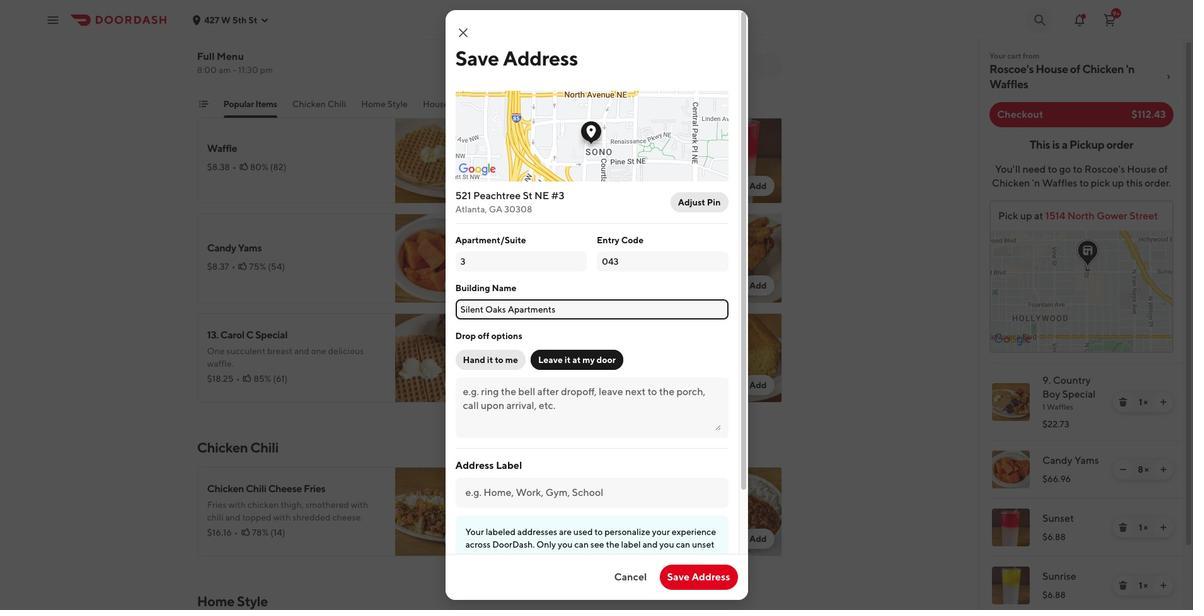 Task type: vqa. For each thing, say whether or not it's contained in the screenshot.
UPS within dialog
no



Task type: describe. For each thing, give the bounding box(es) containing it.
special for 13. carol c special one succulent breast and one delicious waffle.
[[255, 329, 288, 341]]

$22.73 for $22.73 •
[[207, 69, 234, 79]]

sides button
[[500, 98, 521, 118]]

1 vertical spatial home
[[197, 593, 235, 610]]

carol
[[220, 329, 244, 341]]

at for 1514
[[1035, 210, 1044, 222]]

topped
[[242, 513, 272, 523]]

add for candy yams
[[452, 281, 469, 291]]

Address Label text field
[[466, 486, 718, 500]]

sunset for sunset
[[1043, 513, 1074, 525]]

your
[[652, 527, 670, 537]]

home style button
[[361, 98, 408, 118]]

sunset for sunset lemonade and fruit punch.
[[505, 136, 536, 148]]

chicken
[[248, 500, 279, 510]]

at for my
[[573, 355, 581, 365]]

bowl of chicken chili over white rice or beans over white rice or beans.
[[505, 489, 712, 516]]

am
[[219, 65, 231, 75]]

70%
[[548, 168, 566, 178]]

add for bowl of chicken chili over white rice or beans
[[750, 534, 767, 544]]

roscoe's inside 'you'll need to go to roscoe's house of chicken 'n waffles to pick up this order.'
[[1085, 163, 1126, 175]]

(82)
[[270, 162, 287, 172]]

my
[[583, 355, 595, 365]]

0 horizontal spatial candy yams
[[207, 242, 262, 254]]

this
[[1030, 138, 1051, 151]]

13. carol c special image
[[395, 313, 485, 403]]

cart
[[1008, 51, 1022, 61]]

condiments
[[617, 99, 666, 109]]

candy yams inside list
[[1043, 455, 1099, 467]]

(54) for wing
[[568, 262, 585, 272]]

pm
[[260, 65, 273, 75]]

9. for 9. country boy special 1 waffles
[[1043, 375, 1051, 387]]

$22.70 •
[[505, 62, 539, 73]]

0 horizontal spatial style
[[237, 593, 268, 610]]

75% (54)
[[249, 262, 285, 272]]

75%
[[249, 262, 266, 272]]

french
[[268, 54, 296, 64]]

add one to cart image for sunrise
[[1159, 581, 1169, 591]]

the
[[606, 540, 620, 550]]

house inside button
[[423, 99, 449, 109]]

corn bread
[[505, 342, 555, 354]]

leave it at my door
[[538, 355, 616, 365]]

waffles for 9.
[[1047, 402, 1074, 412]]

of up '(101)' at the top of page
[[582, 47, 591, 57]]

add for chicken chili cheese fries
[[452, 534, 469, 544]]

add button for candy yams
[[444, 276, 477, 296]]

0 vertical spatial save
[[456, 46, 499, 70]]

comes
[[505, 47, 533, 57]]

door
[[597, 355, 616, 365]]

1 vertical spatial chicken chili
[[197, 439, 279, 456]]

of inside 'you'll need to go to roscoe's house of chicken 'n waffles to pick up this order.'
[[1159, 163, 1168, 175]]

country for 9. country boy special 1 waffles
[[1053, 375, 1091, 387]]

to right go
[[1074, 163, 1083, 175]]

$66.96
[[1043, 474, 1072, 484]]

add button for bowl of chicken chili over white rice or beans
[[742, 529, 775, 549]]

0 horizontal spatial up
[[1021, 210, 1033, 222]]

add one to cart image for sunset
[[1159, 523, 1169, 533]]

only
[[537, 540, 556, 550]]

shredded
[[293, 513, 331, 523]]

a inside the 9. country boy special three wings and a choice of two waffles or potato salad or french fries
[[274, 41, 278, 51]]

chicken chili button
[[292, 98, 346, 118]]

chicken inside chicken chili cheese fries fries with chicken thigh, smothered with chili and topped with shredded cheese.
[[207, 483, 244, 495]]

add for waffle
[[452, 181, 469, 191]]

with up cheese.
[[351, 500, 368, 510]]

$6.88 •
[[505, 168, 534, 178]]

list containing 9. country boy special
[[980, 363, 1184, 610]]

• for $18.25 •
[[236, 374, 240, 384]]

add for 13. carol c special
[[452, 380, 469, 390]]

remove item from cart image for 9. country boy special
[[1119, 397, 1129, 407]]

c
[[246, 329, 254, 341]]

save address button
[[660, 565, 738, 590]]

ga
[[489, 204, 503, 214]]

boy for 9. country boy special 1 waffles
[[1043, 388, 1061, 400]]

0 horizontal spatial home style
[[197, 593, 268, 610]]

78% (14)
[[252, 528, 285, 538]]

0 vertical spatial home style
[[361, 99, 408, 109]]

gower
[[1097, 210, 1128, 222]]

1 vertical spatial fries
[[207, 500, 227, 510]]

$9.28
[[505, 521, 528, 532]]

and inside "your labeled addresses are used to personalize your experience across doordash. only you can see the label and you can unset it at anytime."
[[643, 540, 658, 550]]

79%
[[553, 62, 570, 73]]

8:00
[[197, 65, 217, 75]]

#3
[[551, 190, 565, 202]]

powered by google image for the rightmost map region
[[994, 334, 1032, 346]]

(54) for yams
[[268, 262, 285, 272]]

your cart from
[[990, 51, 1040, 61]]

candy yams image for 75% (54)
[[395, 214, 485, 303]]

potato
[[207, 54, 234, 64]]

waffles for roscoe's
[[990, 78, 1029, 91]]

building name
[[456, 283, 517, 293]]

• for $5.09 •
[[532, 262, 535, 272]]

0 vertical spatial $6.88
[[505, 168, 528, 178]]

your for your cart from
[[990, 51, 1006, 61]]

1 horizontal spatial map region
[[922, 190, 1194, 352]]

$22.73 •
[[207, 69, 240, 79]]

1 can from the left
[[575, 540, 589, 550]]

add for one wing
[[750, 281, 767, 291]]

three
[[207, 41, 230, 51]]

experience
[[672, 527, 716, 537]]

Entry Code text field
[[602, 255, 724, 268]]

chicken chili cheese fries fries with chicken thigh, smothered with chili and topped with shredded cheese.
[[207, 483, 368, 523]]

8
[[1138, 465, 1144, 475]]

1 you from the left
[[558, 540, 573, 550]]

leave it at my door button
[[531, 350, 624, 370]]

labeled
[[486, 527, 516, 537]]

1 horizontal spatial sunset image
[[992, 509, 1030, 547]]

waffles inside 'you'll need to go to roscoe's house of chicken 'n waffles to pick up this order.'
[[1043, 177, 1078, 189]]

comes with choice of chicken.
[[505, 47, 626, 57]]

home inside "button"
[[361, 99, 386, 109]]

1 × for sunset
[[1139, 523, 1148, 533]]

save address dialog
[[415, 0, 748, 610]]

1 for 9. country boy special
[[1139, 397, 1143, 407]]

chili up cheese
[[250, 439, 279, 456]]

80%
[[250, 162, 268, 172]]

cheese.
[[332, 513, 363, 523]]

$6.88 for sunset
[[1043, 532, 1066, 542]]

× for sunset
[[1144, 523, 1148, 533]]

special for 9. country boy special three wings and a choice of two waffles or potato salad or french fries
[[275, 24, 307, 36]]

1 for sunrise
[[1139, 581, 1143, 591]]

$6.88 for sunrise
[[1043, 590, 1066, 600]]

to inside 'button'
[[495, 355, 504, 365]]

it inside "your labeled addresses are used to personalize your experience across doordash. only you can see the label and you can unset it at anytime."
[[466, 552, 471, 562]]

9. country boy special 1 waffles
[[1043, 375, 1096, 412]]

427 w 5th st
[[204, 15, 258, 25]]

Apartment/Suite text field
[[461, 255, 582, 268]]

rice
[[551, 506, 565, 516]]

special for 9. country boy special 1 waffles
[[1063, 388, 1096, 400]]

to left go
[[1048, 163, 1058, 175]]

chili inside bowl of chicken chili over white rice or beans over white rice or beans.
[[578, 489, 599, 501]]

building
[[456, 283, 490, 293]]

1 × for 9. country boy special
[[1139, 397, 1148, 407]]

house combos
[[423, 99, 484, 109]]

add for 9. country boy special
[[452, 81, 469, 91]]

chicken inside bowl of chicken chili over white rice or beans over white rice or beans.
[[540, 489, 577, 501]]

white
[[527, 506, 549, 516]]

'n inside the roscoe's house of chicken 'n waffles
[[1126, 62, 1135, 76]]

and inside chicken chili cheese fries fries with chicken thigh, smothered with chili and topped with shredded cheese.
[[225, 513, 241, 523]]

83%
[[549, 262, 566, 272]]

add button for sunset
[[742, 176, 775, 196]]

e.g. ring the bell after dropoff, leave next to the porch, call upon arrival, etc. text field
[[463, 385, 721, 431]]

chicken inside the roscoe's house of chicken 'n waffles
[[1083, 62, 1124, 76]]

chicken inside 'you'll need to go to roscoe's house of chicken 'n waffles to pick up this order.'
[[992, 177, 1031, 189]]

your labeled addresses are used to personalize your experience across doordash. only you can see the label and you can unset it at anytime.
[[466, 527, 716, 562]]

1 × for sunrise
[[1139, 581, 1148, 591]]

up inside 'you'll need to go to roscoe's house of chicken 'n waffles to pick up this order.'
[[1113, 177, 1125, 189]]

house inside 'you'll need to go to roscoe's house of chicken 'n waffles to pick up this order.'
[[1128, 163, 1157, 175]]

76%
[[254, 69, 271, 79]]

427
[[204, 15, 219, 25]]

× for sunrise
[[1144, 581, 1148, 591]]

• for $8.38 •
[[233, 162, 236, 172]]

pick up at 1514 north gower street
[[999, 210, 1158, 222]]

see
[[591, 540, 604, 550]]

9+
[[1113, 9, 1120, 17]]

notification bell image
[[1073, 12, 1088, 27]]

12 items, open order cart image
[[1103, 12, 1118, 27]]

1 inside 9. country boy special 1 waffles
[[1043, 402, 1046, 412]]

it for at
[[565, 355, 571, 365]]

cancel button
[[607, 565, 655, 590]]

white
[[622, 489, 650, 501]]

to inside "your labeled addresses are used to personalize your experience across doordash. only you can see the label and you can unset it at anytime."
[[595, 527, 603, 537]]

(96)
[[272, 69, 289, 79]]

corn
[[505, 342, 527, 354]]

86%
[[548, 521, 565, 532]]

corn bread image
[[693, 313, 782, 403]]

choice inside the 9. country boy special three wings and a choice of two waffles or potato salad or french fries
[[280, 41, 307, 51]]

8 ×
[[1138, 465, 1149, 475]]

0 vertical spatial address
[[503, 46, 578, 70]]

hand it to me
[[463, 355, 518, 365]]

st inside 521 peachtree st ne #3 atlanta, ga 30308
[[523, 190, 533, 202]]

1 horizontal spatial fries
[[304, 483, 326, 495]]

$16.16 •
[[207, 528, 238, 538]]

1 horizontal spatial chicken chili
[[292, 99, 346, 109]]

1 for sunset
[[1139, 523, 1143, 533]]

are
[[559, 527, 572, 537]]

80% (82)
[[250, 162, 287, 172]]



Task type: locate. For each thing, give the bounding box(es) containing it.
cheese
[[268, 483, 302, 495]]

1 vertical spatial yams
[[1075, 455, 1099, 467]]

chicken chili down fries
[[292, 99, 346, 109]]

0 horizontal spatial yams
[[238, 242, 262, 254]]

0 vertical spatial remove item from cart image
[[1119, 397, 1129, 407]]

chili up chicken
[[246, 483, 266, 495]]

1 vertical spatial 9. country boy special image
[[992, 383, 1030, 421]]

• right $18.25
[[236, 374, 240, 384]]

0 vertical spatial add one to cart image
[[1159, 397, 1169, 407]]

2 can from the left
[[676, 540, 691, 550]]

0 vertical spatial style
[[388, 99, 408, 109]]

1 horizontal spatial country
[[1053, 375, 1091, 387]]

$22.73 for $22.73
[[1043, 419, 1070, 429]]

and left the one
[[294, 346, 310, 356]]

1 add one to cart image from the top
[[1159, 397, 1169, 407]]

wings
[[232, 41, 255, 51]]

at down across
[[473, 552, 481, 562]]

remove item from cart image down remove item from cart image
[[1119, 581, 1129, 591]]

of up white
[[529, 489, 538, 501]]

save down the experience
[[667, 571, 690, 583]]

1 horizontal spatial a
[[1062, 138, 1068, 151]]

need
[[1023, 163, 1046, 175]]

• for $22.73 •
[[237, 69, 240, 79]]

0 vertical spatial st
[[249, 15, 258, 25]]

with
[[535, 47, 552, 57], [228, 500, 246, 510], [351, 500, 368, 510], [273, 513, 291, 523]]

0 horizontal spatial powered by google image
[[459, 163, 496, 176]]

0 vertical spatial 9. country boy special image
[[395, 15, 485, 104]]

9. country boy special three wings and a choice of two waffles or potato salad or french fries
[[207, 24, 374, 64]]

0 vertical spatial candy
[[207, 242, 236, 254]]

0 vertical spatial save address
[[456, 46, 578, 70]]

$22.73 down 9. country boy special 1 waffles
[[1043, 419, 1070, 429]]

extra condiments button
[[593, 98, 666, 118]]

one wing image
[[693, 214, 782, 303]]

chili inside chicken chili button
[[328, 99, 346, 109]]

one up waffle.
[[207, 346, 225, 356]]

entry code
[[597, 235, 644, 245]]

of down notification bell image
[[1071, 62, 1081, 76]]

0 horizontal spatial 9. country boy special image
[[395, 15, 485, 104]]

of inside the 9. country boy special three wings and a choice of two waffles or potato salad or french fries
[[309, 41, 317, 51]]

country inside the 9. country boy special three wings and a choice of two waffles or potato salad or french fries
[[217, 24, 254, 36]]

to up see at the bottom of page
[[595, 527, 603, 537]]

$18.25 •
[[207, 374, 240, 384]]

drop off options
[[456, 331, 523, 341]]

boy inside 9. country boy special 1 waffles
[[1043, 388, 1061, 400]]

0 horizontal spatial country
[[217, 24, 254, 36]]

1 horizontal spatial roscoe's
[[1085, 163, 1126, 175]]

add for corn bread
[[750, 380, 767, 390]]

powered by google image
[[459, 163, 496, 176], [994, 334, 1032, 346]]

remove item from cart image
[[1119, 397, 1129, 407], [1119, 581, 1129, 591]]

adjust pin button
[[671, 192, 729, 212]]

smothered
[[306, 500, 349, 510]]

roscoe's house of chicken 'n waffles
[[990, 62, 1135, 91]]

1 vertical spatial 9.
[[1043, 375, 1051, 387]]

1 vertical spatial candy yams image
[[992, 451, 1030, 489]]

1 horizontal spatial choice
[[554, 47, 581, 57]]

0 vertical spatial candy yams
[[207, 242, 262, 254]]

choice up the 79% (101)
[[554, 47, 581, 57]]

• for $8.37 •
[[232, 262, 235, 272]]

2 you from the left
[[660, 540, 674, 550]]

9+ button
[[1098, 7, 1123, 32]]

up right pick
[[1021, 210, 1033, 222]]

anytime.
[[483, 552, 517, 562]]

1 ×
[[1139, 397, 1148, 407], [1139, 523, 1148, 533], [1139, 581, 1148, 591]]

name
[[492, 283, 517, 293]]

$8.37
[[207, 262, 229, 272]]

1 vertical spatial save address
[[667, 571, 730, 583]]

9. country boy special image left 9. country boy special 1 waffles
[[992, 383, 1030, 421]]

you'll
[[996, 163, 1021, 175]]

list
[[980, 363, 1184, 610]]

1 horizontal spatial can
[[676, 540, 691, 550]]

9. country boy special image
[[395, 15, 485, 104], [992, 383, 1030, 421]]

• right $5.09
[[532, 262, 535, 272]]

save address
[[456, 46, 578, 70], [667, 571, 730, 583]]

'n
[[1126, 62, 1135, 76], [1033, 177, 1041, 189]]

0 horizontal spatial 'n
[[1033, 177, 1041, 189]]

is
[[1053, 138, 1060, 151]]

'n inside 'you'll need to go to roscoe's house of chicken 'n waffles to pick up this order.'
[[1033, 177, 1041, 189]]

yams up the 75%
[[238, 242, 262, 254]]

• for $6.88 •
[[530, 168, 534, 178]]

one up apartment/suite text box
[[505, 242, 524, 254]]

1 vertical spatial powered by google image
[[994, 334, 1032, 346]]

candy yams image
[[395, 214, 485, 303], [992, 451, 1030, 489]]

country for 9. country boy special three wings and a choice of two waffles or potato salad or french fries
[[217, 24, 254, 36]]

chili
[[207, 513, 224, 523]]

add button for waffle
[[444, 176, 477, 196]]

add button for chicken chili cheese fries
[[444, 529, 477, 549]]

0 horizontal spatial chicken chili
[[197, 439, 279, 456]]

add
[[452, 81, 469, 91], [750, 81, 767, 91], [452, 181, 469, 191], [750, 181, 767, 191], [452, 281, 469, 291], [750, 281, 767, 291], [452, 380, 469, 390], [750, 380, 767, 390], [452, 534, 469, 544], [750, 534, 767, 544]]

add one to cart image
[[1159, 397, 1169, 407], [1159, 523, 1169, 533], [1159, 581, 1169, 591]]

• right $5.39
[[530, 361, 534, 371]]

with up '(14)'
[[273, 513, 291, 523]]

sunrise image
[[992, 567, 1030, 605]]

• for $22.70 •
[[535, 62, 539, 73]]

0 vertical spatial home
[[361, 99, 386, 109]]

open menu image
[[45, 12, 61, 27]]

rice
[[652, 489, 672, 501]]

0 horizontal spatial save address
[[456, 46, 578, 70]]

1 horizontal spatial save
[[667, 571, 690, 583]]

1 vertical spatial your
[[466, 527, 484, 537]]

save address inside save address button
[[667, 571, 730, 583]]

it inside button
[[565, 355, 571, 365]]

0 horizontal spatial $22.73
[[207, 69, 234, 79]]

• for $9.28 •
[[530, 521, 534, 532]]

succulent
[[227, 346, 266, 356]]

add one to cart image
[[1159, 465, 1169, 475]]

1 vertical spatial $6.88
[[1043, 532, 1066, 542]]

11:30
[[238, 65, 258, 75]]

breast
[[267, 346, 293, 356]]

bowl of chicken chili over white rice or beans image
[[693, 467, 782, 557]]

$8.38 •
[[207, 162, 236, 172]]

across
[[466, 540, 491, 550]]

$22.73
[[207, 69, 234, 79], [1043, 419, 1070, 429]]

waffles inside 9. country boy special 1 waffles
[[1047, 402, 1074, 412]]

1 vertical spatial st
[[523, 190, 533, 202]]

with up the topped
[[228, 500, 246, 510]]

sunset image
[[693, 114, 782, 204], [992, 509, 1030, 547]]

waffles inside the roscoe's house of chicken 'n waffles
[[990, 78, 1029, 91]]

candy up the '$66.96'
[[1043, 455, 1073, 467]]

and down your
[[643, 540, 658, 550]]

1 horizontal spatial home style
[[361, 99, 408, 109]]

and up 70%
[[549, 153, 565, 163]]

your up across
[[466, 527, 484, 537]]

unset
[[692, 540, 715, 550]]

wing
[[526, 242, 551, 254]]

0 vertical spatial country
[[217, 24, 254, 36]]

candy yams image for 9.
[[992, 451, 1030, 489]]

'n up $112.43
[[1126, 62, 1135, 76]]

and right the chili
[[225, 513, 241, 523]]

house down from
[[1036, 62, 1069, 76]]

86% (15)
[[548, 521, 582, 532]]

2 add one to cart image from the top
[[1159, 523, 1169, 533]]

9. inside the 9. country boy special three wings and a choice of two waffles or potato salad or french fries
[[207, 24, 215, 36]]

0 horizontal spatial (54)
[[268, 262, 285, 272]]

add button for corn bread
[[742, 375, 775, 395]]

(54) right 83%
[[568, 262, 585, 272]]

sunset lemonade and fruit punch.
[[505, 136, 612, 163]]

83% (54)
[[549, 262, 585, 272]]

boy inside the 9. country boy special three wings and a choice of two waffles or potato salad or french fries
[[256, 24, 273, 36]]

chili inside chicken chili cheese fries fries with chicken thigh, smothered with chili and topped with shredded cheese.
[[246, 483, 266, 495]]

1 horizontal spatial style
[[388, 99, 408, 109]]

85%
[[254, 374, 271, 384]]

your inside "your labeled addresses are used to personalize your experience across doordash. only you can see the label and you can unset it at anytime."
[[466, 527, 484, 537]]

choice up french
[[280, 41, 307, 51]]

add button for 13. carol c special
[[444, 375, 477, 395]]

popular items
[[224, 99, 277, 109]]

of inside bowl of chicken chili over white rice or beans over white rice or beans.
[[529, 489, 538, 501]]

0 horizontal spatial st
[[249, 15, 258, 25]]

candy yams image inside list
[[992, 451, 1030, 489]]

it inside 'button'
[[487, 355, 493, 365]]

map region
[[415, 0, 738, 279], [922, 190, 1194, 352]]

chicken chili cheese fries image
[[395, 467, 485, 557]]

to left pick in the right top of the page
[[1080, 177, 1089, 189]]

9. for 9. country boy special three wings and a choice of two waffles or potato salad or french fries
[[207, 24, 215, 36]]

0 horizontal spatial fries
[[207, 500, 227, 510]]

• right $16.16
[[234, 528, 238, 538]]

remove item from cart image for sunrise
[[1119, 581, 1129, 591]]

beans
[[684, 489, 712, 501]]

add for sunset
[[750, 181, 767, 191]]

1 vertical spatial save
[[667, 571, 690, 583]]

1 horizontal spatial home
[[361, 99, 386, 109]]

can down used
[[575, 540, 589, 550]]

0 horizontal spatial address
[[456, 460, 494, 472]]

2 1 × from the top
[[1139, 523, 1148, 533]]

and inside the "13. carol c special one succulent breast and one delicious waffle."
[[294, 346, 310, 356]]

country inside 9. country boy special 1 waffles
[[1053, 375, 1091, 387]]

1 vertical spatial special
[[255, 329, 288, 341]]

candy inside list
[[1043, 455, 1073, 467]]

'n down need
[[1033, 177, 1041, 189]]

add button for 9. country boy special
[[444, 76, 477, 96]]

1 1 × from the top
[[1139, 397, 1148, 407]]

address inside button
[[692, 571, 730, 583]]

special inside 9. country boy special 1 waffles
[[1063, 388, 1096, 400]]

candy up $8.37 •
[[207, 242, 236, 254]]

and right wings
[[257, 41, 272, 51]]

pick
[[1091, 177, 1111, 189]]

1 horizontal spatial you
[[660, 540, 674, 550]]

0 horizontal spatial boy
[[256, 24, 273, 36]]

adjust pin
[[678, 197, 721, 207]]

two
[[318, 41, 334, 51]]

leave
[[538, 355, 563, 365]]

house up this
[[1128, 163, 1157, 175]]

2 horizontal spatial it
[[565, 355, 571, 365]]

of inside the roscoe's house of chicken 'n waffles
[[1071, 62, 1081, 76]]

Building Name text field
[[461, 303, 724, 316]]

1 vertical spatial remove item from cart image
[[1119, 581, 1129, 591]]

1 vertical spatial candy yams
[[1043, 455, 1099, 467]]

0 vertical spatial your
[[990, 51, 1006, 61]]

1 (54) from the left
[[268, 262, 285, 272]]

mac & cheese image
[[693, 0, 782, 4]]

1 horizontal spatial house
[[1036, 62, 1069, 76]]

0 vertical spatial a
[[274, 41, 278, 51]]

house left combos
[[423, 99, 449, 109]]

a right is
[[1062, 138, 1068, 151]]

× for candy yams
[[1145, 465, 1149, 475]]

you down 'are'
[[558, 540, 573, 550]]

0 horizontal spatial can
[[575, 540, 589, 550]]

extra
[[593, 99, 615, 109]]

waffle.
[[207, 359, 234, 369]]

1 vertical spatial house
[[423, 99, 449, 109]]

9. country boy special image down '1. scoe's 1/4 chicken prepared in southern style' image
[[395, 15, 485, 104]]

2 vertical spatial special
[[1063, 388, 1096, 400]]

85% (61)
[[254, 374, 288, 384]]

roscoe's house of chicken 'n waffles link
[[990, 62, 1174, 92]]

personalize
[[605, 527, 651, 537]]

$112.43
[[1132, 108, 1166, 120]]

roscoe's down cart
[[990, 62, 1034, 76]]

$22.73 inside list
[[1043, 419, 1070, 429]]

chili
[[328, 99, 346, 109], [250, 439, 279, 456], [246, 483, 266, 495], [578, 489, 599, 501]]

add one to cart image for 9. country boy special
[[1159, 397, 1169, 407]]

house inside the roscoe's house of chicken 'n waffles
[[1036, 62, 1069, 76]]

1 horizontal spatial at
[[573, 355, 581, 365]]

× for 9. country boy special
[[1144, 397, 1148, 407]]

at left the 1514
[[1035, 210, 1044, 222]]

punch.
[[585, 153, 612, 163]]

1 vertical spatial a
[[1062, 138, 1068, 151]]

0 vertical spatial at
[[1035, 210, 1044, 222]]

special inside the "13. carol c special one succulent breast and one delicious waffle."
[[255, 329, 288, 341]]

one inside the "13. carol c special one succulent breast and one delicious waffle."
[[207, 346, 225, 356]]

sunset down the '$66.96'
[[1043, 513, 1074, 525]]

1 horizontal spatial 9.
[[1043, 375, 1051, 387]]

3 1 × from the top
[[1139, 581, 1148, 591]]

13.
[[207, 329, 219, 341]]

street
[[1130, 210, 1158, 222]]

sunset inside "sunset lemonade and fruit punch."
[[505, 136, 536, 148]]

style inside "button"
[[388, 99, 408, 109]]

candy yams up the '$66.96'
[[1043, 455, 1099, 467]]

your
[[990, 51, 1006, 61], [466, 527, 484, 537]]

to left me
[[495, 355, 504, 365]]

2 horizontal spatial address
[[692, 571, 730, 583]]

• right $22.70
[[535, 62, 539, 73]]

1. scoe's 1/4 chicken prepared in southern style image
[[395, 0, 485, 4]]

at left the my
[[573, 355, 581, 365]]

0 horizontal spatial candy yams image
[[395, 214, 485, 303]]

9. country boy special image inside list
[[992, 383, 1030, 421]]

0 vertical spatial 'n
[[1126, 62, 1135, 76]]

30308
[[504, 204, 532, 214]]

can down the experience
[[676, 540, 691, 550]]

• down 'lemonade'
[[530, 168, 534, 178]]

save inside button
[[667, 571, 690, 583]]

1 vertical spatial one
[[207, 346, 225, 356]]

1 horizontal spatial powered by google image
[[994, 334, 1032, 346]]

1 horizontal spatial it
[[487, 355, 493, 365]]

1 horizontal spatial (54)
[[568, 262, 585, 272]]

0 horizontal spatial a
[[274, 41, 278, 51]]

0 vertical spatial fries
[[304, 483, 326, 495]]

1 horizontal spatial $22.73
[[1043, 419, 1070, 429]]

sunset up 'lemonade'
[[505, 136, 536, 148]]

0 vertical spatial 9.
[[207, 24, 215, 36]]

remove item from cart image
[[1119, 523, 1129, 533]]

save address up "sides"
[[456, 46, 578, 70]]

chicken chili up chicken
[[197, 439, 279, 456]]

up left this
[[1113, 177, 1125, 189]]

save address down "unset"
[[667, 571, 730, 583]]

1 remove item from cart image from the top
[[1119, 397, 1129, 407]]

1 vertical spatial $22.73
[[1043, 419, 1070, 429]]

or
[[366, 41, 374, 51], [258, 54, 266, 64], [673, 489, 683, 501], [567, 506, 575, 516]]

1 horizontal spatial save address
[[667, 571, 730, 583]]

and
[[257, 41, 272, 51], [549, 153, 565, 163], [294, 346, 310, 356], [225, 513, 241, 523], [643, 540, 658, 550]]

0 vertical spatial yams
[[238, 242, 262, 254]]

0 horizontal spatial at
[[473, 552, 481, 562]]

1 horizontal spatial sunset
[[1043, 513, 1074, 525]]

powered by google image for map region inside the the save address dialog
[[459, 163, 496, 176]]

roscoe's inside the roscoe's house of chicken 'n waffles
[[990, 62, 1034, 76]]

chicken
[[1083, 62, 1124, 76], [292, 99, 326, 109], [992, 177, 1031, 189], [197, 439, 248, 456], [207, 483, 244, 495], [540, 489, 577, 501]]

0 vertical spatial sunset image
[[693, 114, 782, 204]]

2 vertical spatial $6.88
[[1043, 590, 1066, 600]]

it for to
[[487, 355, 493, 365]]

fries up the chili
[[207, 500, 227, 510]]

3 add one to cart image from the top
[[1159, 581, 1169, 591]]

a up french
[[274, 41, 278, 51]]

your left cart
[[990, 51, 1006, 61]]

$5.09
[[505, 262, 529, 272]]

0 horizontal spatial roscoe's
[[990, 62, 1034, 76]]

• right $8.37
[[232, 262, 235, 272]]

of left two
[[309, 41, 317, 51]]

st left ne
[[523, 190, 533, 202]]

your for your labeled addresses are used to personalize your experience across doordash. only you can see the label and you can unset it at anytime.
[[466, 527, 484, 537]]

1 vertical spatial 'n
[[1033, 177, 1041, 189]]

address
[[503, 46, 578, 70], [456, 460, 494, 472], [692, 571, 730, 583]]

1 vertical spatial up
[[1021, 210, 1033, 222]]

close save address image
[[456, 25, 471, 40]]

1 vertical spatial home style
[[197, 593, 268, 610]]

this
[[1127, 177, 1143, 189]]

• for $16.16 •
[[234, 528, 238, 538]]

remove item from cart image right 9. country boy special 1 waffles
[[1119, 397, 1129, 407]]

add button for one wing
[[742, 276, 775, 296]]

• right $8.38
[[233, 162, 236, 172]]

2 horizontal spatial at
[[1035, 210, 1044, 222]]

0 vertical spatial special
[[275, 24, 307, 36]]

1 vertical spatial waffles
[[1043, 177, 1078, 189]]

waffle image
[[395, 114, 485, 204]]

roscoe's up pick in the right top of the page
[[1085, 163, 1126, 175]]

candy yams
[[207, 242, 262, 254], [1043, 455, 1099, 467]]

remove one from cart image
[[1119, 465, 1129, 475]]

$22.73 down potato
[[207, 69, 234, 79]]

boy for 9. country boy special three wings and a choice of two waffles or potato salad or french fries
[[256, 24, 273, 36]]

• for $5.39 •
[[530, 361, 534, 371]]

• right $9.28
[[530, 521, 534, 532]]

and inside the 9. country boy special three wings and a choice of two waffles or potato salad or french fries
[[257, 41, 272, 51]]

powered by google image inside the save address dialog
[[459, 163, 496, 176]]

and inside "sunset lemonade and fruit punch."
[[549, 153, 565, 163]]

at inside button
[[573, 355, 581, 365]]

house combos button
[[423, 98, 484, 118]]

2 remove item from cart image from the top
[[1119, 581, 1129, 591]]

st right 5th
[[249, 15, 258, 25]]

2 vertical spatial address
[[692, 571, 730, 583]]

1514 north gower street link
[[1044, 210, 1158, 222]]

(101)
[[571, 62, 590, 73]]

2 horizontal spatial house
[[1128, 163, 1157, 175]]

save down the close save address image
[[456, 46, 499, 70]]

salad
[[236, 54, 256, 64]]

one wing
[[505, 242, 551, 254]]

$6.88 down sunrise
[[1043, 590, 1066, 600]]

2 vertical spatial at
[[473, 552, 481, 562]]

$5.39 •
[[505, 361, 534, 371]]

0 vertical spatial powered by google image
[[459, 163, 496, 176]]

(61)
[[273, 374, 288, 384]]

1 horizontal spatial one
[[505, 242, 524, 254]]

map region inside the save address dialog
[[415, 0, 738, 279]]

peachtree
[[474, 190, 521, 202]]

Item Search search field
[[601, 59, 772, 73]]

$8.37 •
[[207, 262, 235, 272]]

chili left the home style "button"
[[328, 99, 346, 109]]

0 horizontal spatial home
[[197, 593, 235, 610]]

from
[[1023, 51, 1040, 61]]

1 vertical spatial address
[[456, 460, 494, 472]]

(47)
[[567, 168, 583, 178]]

$18.25
[[207, 374, 234, 384]]

$6.88 up sunrise
[[1043, 532, 1066, 542]]

special inside the 9. country boy special three wings and a choice of two waffles or potato salad or french fries
[[275, 24, 307, 36]]

chili up beans.
[[578, 489, 599, 501]]

521 peachtree st ne #3 atlanta, ga 30308
[[456, 190, 565, 214]]

menu
[[217, 50, 244, 62]]

you down your
[[660, 540, 674, 550]]

$5.39
[[505, 361, 528, 371]]

0 horizontal spatial choice
[[280, 41, 307, 51]]

9. inside 9. country boy special 1 waffles
[[1043, 375, 1051, 387]]

at inside "your labeled addresses are used to personalize your experience across doordash. only you can see the label and you can unset it at anytime."
[[473, 552, 481, 562]]

2 vertical spatial waffles
[[1047, 402, 1074, 412]]

with right 'comes'
[[535, 47, 552, 57]]

of up 'order.'
[[1159, 163, 1168, 175]]

fries up smothered
[[304, 483, 326, 495]]

(54) right the 75%
[[268, 262, 285, 272]]

go
[[1060, 163, 1071, 175]]

cancel
[[614, 571, 647, 583]]

extra condiments
[[593, 99, 666, 109]]

yams left remove one from cart icon
[[1075, 455, 1099, 467]]

candy yams up $8.37 •
[[207, 242, 262, 254]]

0 horizontal spatial sunset image
[[693, 114, 782, 204]]

• right -
[[237, 69, 240, 79]]

chicken inside button
[[292, 99, 326, 109]]

2 (54) from the left
[[568, 262, 585, 272]]

$6.88 down 'lemonade'
[[505, 168, 528, 178]]



